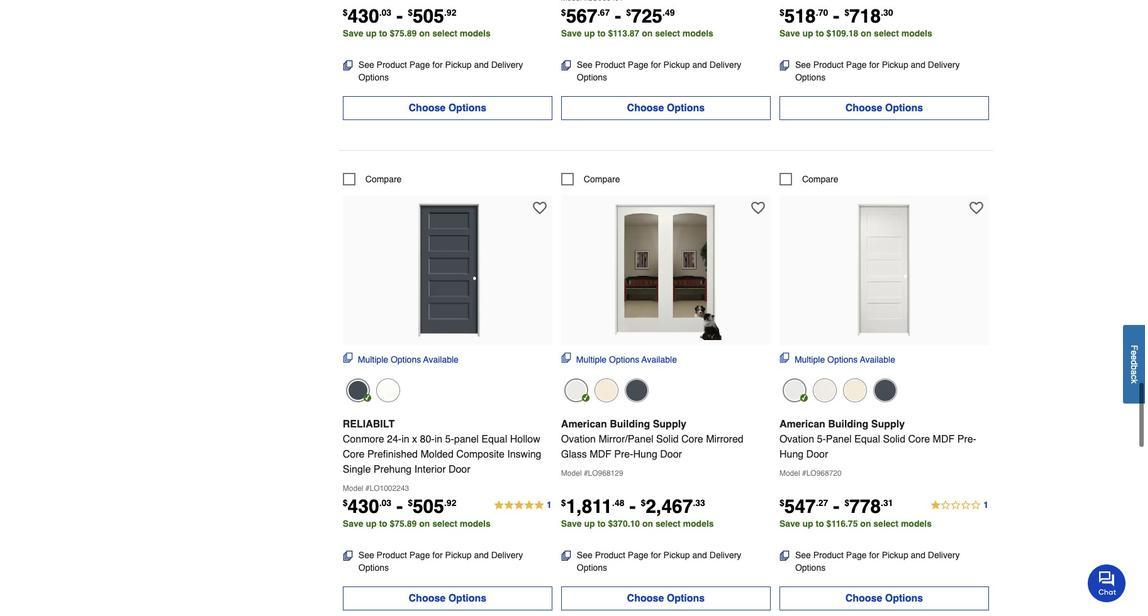 Task type: locate. For each thing, give the bounding box(es) containing it.
0 horizontal spatial supply
[[653, 419, 687, 430]]

2 save up to $75.89 on select models from the top
[[343, 519, 491, 529]]

e up b on the right bottom
[[1130, 356, 1140, 361]]

e
[[1130, 351, 1140, 356], [1130, 356, 1140, 361]]

ovation inside "american building supply ovation mirror/panel solid core mirrored glass mdf pre-hung door"
[[561, 434, 596, 446]]

cream n sugar image
[[595, 379, 619, 403]]

1 vertical spatial $75.89
[[390, 519, 417, 529]]

1 horizontal spatial ovation
[[780, 434, 815, 446]]

reliabilt
[[343, 419, 395, 430]]

save up to $113.87 on select models
[[561, 28, 714, 38]]

1 vertical spatial $430.03-$505.92 element
[[343, 496, 457, 518]]

supply
[[653, 419, 687, 430], [872, 419, 905, 430]]

# for american building supply ovation mirror/panel solid core mirrored glass mdf pre-hung door
[[584, 469, 588, 478]]

pre- inside "american building supply ovation mirror/panel solid core mirrored glass mdf pre-hung door"
[[615, 449, 634, 461]]

567
[[566, 5, 598, 27]]

$109.18
[[827, 28, 859, 38]]

1 for 778
[[984, 500, 989, 510]]

building for panel
[[829, 419, 869, 430]]

ovation inside american building supply ovation 5-panel equal solid core mdf pre- hung door
[[780, 434, 815, 446]]

models
[[460, 28, 491, 38], [683, 28, 714, 38], [902, 28, 933, 38], [460, 519, 491, 529], [683, 519, 714, 529], [901, 519, 932, 529]]

0 vertical spatial .03
[[379, 7, 392, 17]]

2 horizontal spatial multiple options available
[[795, 355, 896, 365]]

building
[[610, 419, 650, 430], [829, 419, 869, 430]]

d
[[1130, 361, 1140, 366]]

save up to $75.89 on select models
[[343, 28, 491, 38], [343, 519, 491, 529]]

core inside american building supply ovation 5-panel equal solid core mdf pre- hung door
[[909, 434, 930, 446]]

american
[[561, 419, 607, 430], [780, 419, 826, 430]]

.48
[[613, 498, 625, 508]]

2 horizontal spatial door
[[807, 449, 829, 461]]

0 horizontal spatial snow storm image
[[565, 379, 588, 403]]

building inside american building supply ovation 5-panel equal solid core mdf pre- hung door
[[829, 419, 869, 430]]

$75.89
[[390, 28, 417, 38], [390, 519, 417, 529]]

1 horizontal spatial 5-
[[817, 434, 826, 446]]

2 american from the left
[[780, 419, 826, 430]]

0 horizontal spatial heart outline image
[[533, 201, 547, 215]]

.03 for second $430.03-$505.92 element from the top of the page
[[379, 498, 392, 508]]

multiple up white icon
[[358, 355, 388, 365]]

1 horizontal spatial 1 button
[[930, 498, 989, 514]]

models for 2,467
[[683, 519, 714, 529]]

pre-
[[958, 434, 977, 446], [615, 449, 634, 461]]

c
[[1130, 376, 1140, 380]]

1 .03 from the top
[[379, 7, 392, 17]]

supply inside "american building supply ovation mirror/panel solid core mirrored glass mdf pre-hung door"
[[653, 419, 687, 430]]

choose
[[409, 102, 446, 114], [627, 102, 664, 114], [846, 102, 883, 114], [409, 593, 446, 605], [627, 593, 664, 605], [846, 593, 883, 605]]

1 horizontal spatial multiple
[[576, 355, 607, 365]]

2 $ 430 .03 - $ 505 .92 from the top
[[343, 496, 457, 518]]

f e e d b a c k button
[[1124, 326, 1146, 404]]

1 horizontal spatial building
[[829, 419, 869, 430]]

reliabilt conmore 24-in x 80-in 5-panel equal hollow core prefinished molded composite inswing single prehung interior door
[[343, 419, 542, 476]]

1 vertical spatial 505
[[413, 496, 444, 518]]

1 compare from the left
[[366, 174, 402, 184]]

$567.67-$725.49 element
[[561, 5, 675, 27]]

2 horizontal spatial compare
[[803, 174, 839, 184]]

supply for equal
[[872, 419, 905, 430]]

0 horizontal spatial 5-
[[445, 434, 454, 446]]

0 horizontal spatial compare
[[366, 174, 402, 184]]

1 american from the left
[[561, 419, 607, 430]]

compare inside 1000419623 element
[[584, 174, 620, 184]]

1 snow storm image from the left
[[565, 379, 588, 403]]

1 horizontal spatial heart outline image
[[970, 201, 984, 215]]

door
[[660, 449, 682, 461], [807, 449, 829, 461], [449, 464, 471, 476]]

1 horizontal spatial hung
[[780, 449, 804, 461]]

# down glass
[[584, 469, 588, 478]]

1 $ 430 .03 - $ 505 .92 from the top
[[343, 5, 457, 27]]

slate image right cream n sugar image
[[874, 379, 898, 403]]

1 horizontal spatial 1
[[984, 500, 989, 510]]

up for 1,811
[[584, 519, 595, 529]]

choose options
[[409, 102, 487, 114], [627, 102, 705, 114], [846, 102, 924, 114], [409, 593, 487, 605], [627, 593, 705, 605], [846, 593, 924, 605]]

3 compare from the left
[[803, 174, 839, 184]]

0 horizontal spatial core
[[343, 449, 365, 461]]

american inside "american building supply ovation mirror/panel solid core mirrored glass mdf pre-hung door"
[[561, 419, 607, 430]]

solid right mirror/panel
[[657, 434, 679, 446]]

24-
[[387, 434, 402, 446]]

building up panel
[[829, 419, 869, 430]]

1 inside image
[[984, 500, 989, 510]]

2 .03 from the top
[[379, 498, 392, 508]]

2 compare from the left
[[584, 174, 620, 184]]

door inside american building supply ovation 5-panel equal solid core mdf pre- hung door
[[807, 449, 829, 461]]

2 building from the left
[[829, 419, 869, 430]]

.92 for 2nd $430.03-$505.92 element from the bottom
[[444, 7, 457, 17]]

1 horizontal spatial american
[[780, 419, 826, 430]]

1000471353 element
[[343, 173, 402, 186]]

building for solid
[[610, 419, 650, 430]]

snow storm image for white image
[[783, 379, 807, 403]]

$ 518 .70 - $ 718 .30
[[780, 5, 894, 27]]

0 vertical spatial .92
[[444, 7, 457, 17]]

ovation
[[561, 434, 596, 446], [780, 434, 815, 446]]

3 multiple from the left
[[795, 355, 825, 365]]

1 supply from the left
[[653, 419, 687, 430]]

1 horizontal spatial pre-
[[958, 434, 977, 446]]

product
[[377, 60, 407, 70], [595, 60, 626, 70], [814, 60, 844, 70], [377, 551, 407, 561], [595, 551, 626, 561], [814, 551, 844, 561]]

mdf
[[933, 434, 955, 446], [590, 449, 612, 461]]

f
[[1130, 346, 1140, 351]]

5 stars image
[[494, 498, 553, 514]]

2 horizontal spatial core
[[909, 434, 930, 446]]

1 building from the left
[[610, 419, 650, 430]]

1 button for 505
[[494, 498, 553, 514]]

$ 430 .03 - $ 505 .92
[[343, 5, 457, 27], [343, 496, 457, 518]]

2 horizontal spatial multiple options available link
[[780, 353, 896, 366]]

reliabilt conmore 24-in x 80-in 5-panel equal hollow core prefinished molded composite inswing single prehung interior door image
[[379, 202, 517, 340]]

2 .92 from the top
[[444, 498, 457, 508]]

up for 430
[[366, 28, 377, 38]]

1 vertical spatial save up to $75.89 on select models
[[343, 519, 491, 529]]

solid right panel
[[883, 434, 906, 446]]

0 horizontal spatial multiple
[[358, 355, 388, 365]]

model down glass
[[561, 469, 582, 478]]

and
[[474, 60, 489, 70], [693, 60, 707, 70], [911, 60, 926, 70], [474, 551, 489, 561], [693, 551, 707, 561], [911, 551, 926, 561]]

2 equal from the left
[[855, 434, 881, 446]]

1000414117 element
[[780, 173, 839, 186]]

718
[[850, 5, 881, 27]]

1 horizontal spatial solid
[[883, 434, 906, 446]]

0 horizontal spatial multiple options available link
[[343, 353, 459, 366]]

2 ovation from the left
[[780, 434, 815, 446]]

2 available from the left
[[642, 355, 677, 365]]

2 multiple options available link from the left
[[561, 353, 677, 366]]

mirror/panel
[[599, 434, 654, 446]]

0 horizontal spatial #
[[366, 485, 370, 493]]

on for 430
[[419, 28, 430, 38]]

$ 547 .27 - $ 778 .31
[[780, 496, 894, 518]]

2 heart outline image from the left
[[970, 201, 984, 215]]

multiple options available link up white image
[[780, 353, 896, 366]]

to for 1,811
[[598, 519, 606, 529]]

multiple up white image
[[795, 355, 825, 365]]

1 horizontal spatial snow storm image
[[783, 379, 807, 403]]

0 vertical spatial mdf
[[933, 434, 955, 446]]

778
[[850, 496, 881, 518]]

0 horizontal spatial building
[[610, 419, 650, 430]]

page
[[410, 60, 430, 70], [628, 60, 649, 70], [847, 60, 867, 70], [410, 551, 430, 561], [628, 551, 649, 561], [847, 551, 867, 561]]

0 vertical spatial 430
[[348, 5, 379, 27]]

multiple options available up cream n sugar image
[[795, 355, 896, 365]]

hung up model # lo968720 at the bottom right of page
[[780, 449, 804, 461]]

1 multiple from the left
[[358, 355, 388, 365]]

0 horizontal spatial mdf
[[590, 449, 612, 461]]

american down white image
[[780, 419, 826, 430]]

model # lo1002243
[[343, 485, 409, 493]]

0 vertical spatial $ 430 .03 - $ 505 .92
[[343, 5, 457, 27]]

on
[[419, 28, 430, 38], [642, 28, 653, 38], [861, 28, 872, 38], [419, 519, 430, 529], [643, 519, 653, 529], [861, 519, 871, 529]]

1 5- from the left
[[445, 434, 454, 446]]

heart outline image
[[533, 201, 547, 215], [970, 201, 984, 215]]

0 vertical spatial 505
[[413, 5, 444, 27]]

snow storm image
[[565, 379, 588, 403], [783, 379, 807, 403]]

.49
[[663, 7, 675, 17]]

e up d
[[1130, 351, 1140, 356]]

available
[[423, 355, 459, 365], [642, 355, 677, 365], [860, 355, 896, 365]]

5- up "lo968720"
[[817, 434, 826, 446]]

prefinished
[[368, 449, 418, 461]]

supply inside american building supply ovation 5-panel equal solid core mdf pre- hung door
[[872, 419, 905, 430]]

slate image right cream n sugar icon
[[625, 379, 649, 403]]

1 horizontal spatial model
[[561, 469, 582, 478]]

ovation up glass
[[561, 434, 596, 446]]

compare inside 1000471353 element
[[366, 174, 402, 184]]

2 horizontal spatial multiple
[[795, 355, 825, 365]]

1 multiple options available from the left
[[358, 355, 459, 365]]

american inside american building supply ovation 5-panel equal solid core mdf pre- hung door
[[780, 419, 826, 430]]

in
[[402, 434, 410, 446], [435, 434, 443, 446]]

0 horizontal spatial in
[[402, 434, 410, 446]]

505
[[413, 5, 444, 27], [413, 496, 444, 518]]

cream n sugar image
[[843, 379, 867, 403]]

model for conmore 24-in x 80-in 5-panel equal hollow core prefinished molded composite inswing single prehung interior door
[[343, 485, 363, 493]]

hung
[[634, 449, 658, 461], [780, 449, 804, 461]]

options
[[359, 72, 389, 82], [577, 72, 607, 82], [796, 72, 826, 82], [449, 102, 487, 114], [667, 102, 705, 114], [886, 102, 924, 114], [391, 355, 421, 365], [609, 355, 640, 365], [828, 355, 858, 365], [359, 563, 389, 573], [577, 563, 607, 573], [796, 563, 826, 573], [449, 593, 487, 605], [667, 593, 705, 605], [886, 593, 924, 605]]

see product page for pickup and delivery options
[[359, 60, 523, 82], [577, 60, 742, 82], [796, 60, 960, 82], [359, 551, 523, 573], [577, 551, 742, 573], [796, 551, 960, 573]]

multiple options available
[[358, 355, 459, 365], [576, 355, 677, 365], [795, 355, 896, 365]]

select
[[433, 28, 458, 38], [655, 28, 680, 38], [874, 28, 899, 38], [433, 519, 458, 529], [656, 519, 681, 529], [874, 519, 899, 529]]

5- up molded
[[445, 434, 454, 446]]

0 horizontal spatial equal
[[482, 434, 508, 446]]

1 horizontal spatial equal
[[855, 434, 881, 446]]

1 vertical spatial .03
[[379, 498, 392, 508]]

multiple up cream n sugar icon
[[576, 355, 607, 365]]

1 button
[[494, 498, 553, 514], [930, 498, 989, 514]]

1 hung from the left
[[634, 449, 658, 461]]

2 505 from the top
[[413, 496, 444, 518]]

0 horizontal spatial slate image
[[625, 379, 649, 403]]

0 horizontal spatial american
[[561, 419, 607, 430]]

multiple options available link up cream n sugar icon
[[561, 353, 677, 366]]

for
[[433, 60, 443, 70], [651, 60, 661, 70], [870, 60, 880, 70], [433, 551, 443, 561], [651, 551, 661, 561], [870, 551, 880, 561]]

1 available from the left
[[423, 355, 459, 365]]

$1,811.48-$2,467.33 element
[[561, 496, 706, 518]]

2 5- from the left
[[817, 434, 826, 446]]

.31
[[881, 498, 894, 508]]

multiple for cream n sugar icon
[[576, 355, 607, 365]]

2 slate image from the left
[[874, 379, 898, 403]]

models for 725
[[683, 28, 714, 38]]

2 hung from the left
[[780, 449, 804, 461]]

0 horizontal spatial 1
[[547, 500, 552, 510]]

0 horizontal spatial ovation
[[561, 434, 596, 446]]

inswing
[[507, 449, 542, 461]]

0 horizontal spatial 1 button
[[494, 498, 553, 514]]

$113.87
[[608, 28, 640, 38]]

0 horizontal spatial hung
[[634, 449, 658, 461]]

1 horizontal spatial available
[[642, 355, 677, 365]]

.03
[[379, 7, 392, 17], [379, 498, 392, 508]]

model for ovation mirror/panel solid core mirrored glass mdf pre-hung door
[[561, 469, 582, 478]]

available for white icon
[[423, 355, 459, 365]]

select for 518
[[874, 28, 899, 38]]

model left "lo968720"
[[780, 469, 800, 478]]

equal
[[482, 434, 508, 446], [855, 434, 881, 446]]

2 multiple options available from the left
[[576, 355, 677, 365]]

5-
[[445, 434, 454, 446], [817, 434, 826, 446]]

1 vertical spatial .92
[[444, 498, 457, 508]]

2 horizontal spatial available
[[860, 355, 896, 365]]

1 horizontal spatial core
[[682, 434, 704, 446]]

0 vertical spatial $430.03-$505.92 element
[[343, 5, 457, 27]]

snow storm image left white image
[[783, 379, 807, 403]]

1 vertical spatial $ 430 .03 - $ 505 .92
[[343, 496, 457, 518]]

building inside "american building supply ovation mirror/panel solid core mirrored glass mdf pre-hung door"
[[610, 419, 650, 430]]

see
[[359, 60, 374, 70], [577, 60, 593, 70], [796, 60, 811, 70], [359, 551, 374, 561], [577, 551, 593, 561], [796, 551, 811, 561]]

solid inside american building supply ovation 5-panel equal solid core mdf pre- hung door
[[883, 434, 906, 446]]

# up the 547
[[803, 469, 807, 478]]

1 horizontal spatial in
[[435, 434, 443, 446]]

3 multiple options available from the left
[[795, 355, 896, 365]]

1
[[547, 500, 552, 510], [984, 500, 989, 510]]

0 horizontal spatial solid
[[657, 434, 679, 446]]

american up glass
[[561, 419, 607, 430]]

2 multiple from the left
[[576, 355, 607, 365]]

1 horizontal spatial compare
[[584, 174, 620, 184]]

chat invite button image
[[1088, 565, 1127, 603]]

2 supply from the left
[[872, 419, 905, 430]]

select for 430
[[433, 28, 458, 38]]

$547.27-$778.31 element
[[780, 496, 894, 518]]

save up to $370.10 on select models
[[561, 519, 714, 529]]

2 $75.89 from the top
[[390, 519, 417, 529]]

1 505 from the top
[[413, 5, 444, 27]]

model down single
[[343, 485, 363, 493]]

#
[[584, 469, 588, 478], [803, 469, 807, 478], [366, 485, 370, 493]]

0 vertical spatial save up to $75.89 on select models
[[343, 28, 491, 38]]

.92
[[444, 7, 457, 17], [444, 498, 457, 508]]

1 solid from the left
[[657, 434, 679, 446]]

3 multiple options available link from the left
[[780, 353, 896, 366]]

pre- inside american building supply ovation 5-panel equal solid core mdf pre- hung door
[[958, 434, 977, 446]]

hung inside "american building supply ovation mirror/panel solid core mirrored glass mdf pre-hung door"
[[634, 449, 658, 461]]

door up model # lo968720 at the bottom right of page
[[807, 449, 829, 461]]

1 slate image from the left
[[625, 379, 649, 403]]

mdf inside american building supply ovation 5-panel equal solid core mdf pre- hung door
[[933, 434, 955, 446]]

up
[[366, 28, 377, 38], [584, 28, 595, 38], [803, 28, 814, 38], [366, 519, 377, 529], [584, 519, 595, 529], [803, 519, 814, 529]]

0 horizontal spatial available
[[423, 355, 459, 365]]

slate image
[[625, 379, 649, 403], [874, 379, 898, 403]]

1 ovation from the left
[[561, 434, 596, 446]]

1 horizontal spatial multiple options available
[[576, 355, 677, 365]]

1 430 from the top
[[348, 5, 379, 27]]

multiple options available up cream n sugar icon
[[576, 355, 677, 365]]

0 vertical spatial pre-
[[958, 434, 977, 446]]

in up molded
[[435, 434, 443, 446]]

1 star image
[[930, 498, 989, 514]]

2 solid from the left
[[883, 434, 906, 446]]

1 .92 from the top
[[444, 7, 457, 17]]

door down composite
[[449, 464, 471, 476]]

1 horizontal spatial supply
[[872, 419, 905, 430]]

1 button for 778
[[930, 498, 989, 514]]

1 multiple options available link from the left
[[343, 353, 459, 366]]

0 horizontal spatial pre-
[[615, 449, 634, 461]]

547
[[785, 496, 816, 518]]

1 horizontal spatial multiple options available link
[[561, 353, 677, 366]]

building up mirror/panel
[[610, 419, 650, 430]]

0 horizontal spatial multiple options available
[[358, 355, 459, 365]]

2 1 from the left
[[984, 500, 989, 510]]

models for 505
[[460, 28, 491, 38]]

hung for mirror/panel
[[634, 449, 658, 461]]

5- inside reliabilt conmore 24-in x 80-in 5-panel equal hollow core prefinished molded composite inswing single prehung interior door
[[445, 434, 454, 446]]

0 horizontal spatial door
[[449, 464, 471, 476]]

1000419623 element
[[561, 173, 620, 186]]

door inside "american building supply ovation mirror/panel solid core mirrored glass mdf pre-hung door"
[[660, 449, 682, 461]]

multiple options available link for cream n sugar icon
[[561, 353, 677, 366]]

multiple options available link up white icon
[[343, 353, 459, 366]]

$430.03-$505.92 element
[[343, 5, 457, 27], [343, 496, 457, 518]]

2 e from the top
[[1130, 356, 1140, 361]]

2 horizontal spatial #
[[803, 469, 807, 478]]

door up 2,467
[[660, 449, 682, 461]]

glass
[[561, 449, 587, 461]]

a
[[1130, 371, 1140, 376]]

.67
[[598, 7, 610, 17]]

core
[[682, 434, 704, 446], [909, 434, 930, 446], [343, 449, 365, 461]]

1 1 from the left
[[547, 500, 552, 510]]

2 snow storm image from the left
[[783, 379, 807, 403]]

save
[[343, 28, 364, 38], [561, 28, 582, 38], [780, 28, 800, 38], [343, 519, 364, 529], [561, 519, 582, 529], [780, 519, 800, 529]]

snow storm image left cream n sugar icon
[[565, 379, 588, 403]]

hung inside american building supply ovation 5-panel equal solid core mdf pre- hung door
[[780, 449, 804, 461]]

compare
[[366, 174, 402, 184], [584, 174, 620, 184], [803, 174, 839, 184]]

430
[[348, 5, 379, 27], [348, 496, 379, 518]]

# down single
[[366, 485, 370, 493]]

1 vertical spatial mdf
[[590, 449, 612, 461]]

on for 1,811
[[643, 519, 653, 529]]

0 vertical spatial $75.89
[[390, 28, 417, 38]]

equal right panel
[[855, 434, 881, 446]]

1 horizontal spatial slate image
[[874, 379, 898, 403]]

multiple options available up white icon
[[358, 355, 459, 365]]

2 1 button from the left
[[930, 498, 989, 514]]

in left x
[[402, 434, 410, 446]]

$ 1,811 .48 - $ 2,467 .33
[[561, 496, 706, 518]]

1 equal from the left
[[482, 434, 508, 446]]

compare inside 1000414117 'element'
[[803, 174, 839, 184]]

slate image
[[346, 379, 370, 403]]

3 available from the left
[[860, 355, 896, 365]]

0 horizontal spatial model
[[343, 485, 363, 493]]

1 horizontal spatial door
[[660, 449, 682, 461]]

hung down mirror/panel
[[634, 449, 658, 461]]

1 vertical spatial pre-
[[615, 449, 634, 461]]

multiple options available for white image
[[795, 355, 896, 365]]

1 vertical spatial 430
[[348, 496, 379, 518]]

ovation up model # lo968720 at the bottom right of page
[[780, 434, 815, 446]]

equal up composite
[[482, 434, 508, 446]]

2 430 from the top
[[348, 496, 379, 518]]

1 inside 5 stars 'image'
[[547, 500, 552, 510]]

2 horizontal spatial model
[[780, 469, 800, 478]]

equal inside reliabilt conmore 24-in x 80-in 5-panel equal hollow core prefinished molded composite inswing single prehung interior door
[[482, 434, 508, 446]]

multiple options available link for white image
[[780, 353, 896, 366]]

mdf inside "american building supply ovation mirror/panel solid core mirrored glass mdf pre-hung door"
[[590, 449, 612, 461]]

$ 567 .67 - $ 725 .49
[[561, 5, 675, 27]]

composite
[[457, 449, 505, 461]]

white image
[[813, 379, 837, 403]]

multiple for white icon
[[358, 355, 388, 365]]

$
[[343, 7, 348, 17], [408, 7, 413, 17], [561, 7, 566, 17], [626, 7, 631, 17], [780, 7, 785, 17], [845, 7, 850, 17], [343, 498, 348, 508], [408, 498, 413, 508], [561, 498, 566, 508], [641, 498, 646, 508], [780, 498, 785, 508], [845, 498, 850, 508]]

1 1 button from the left
[[494, 498, 553, 514]]

1 horizontal spatial mdf
[[933, 434, 955, 446]]

1 horizontal spatial #
[[584, 469, 588, 478]]

pre- for glass
[[615, 449, 634, 461]]

lo968129
[[588, 469, 624, 478]]



Task type: vqa. For each thing, say whether or not it's contained in the screenshot.
2nd Multiple Options Available from right
yes



Task type: describe. For each thing, give the bounding box(es) containing it.
pre- for core
[[958, 434, 977, 446]]

430 for second $430.03-$505.92 element from the top of the page
[[348, 496, 379, 518]]

core inside reliabilt conmore 24-in x 80-in 5-panel equal hollow core prefinished molded composite inswing single prehung interior door
[[343, 449, 365, 461]]

multiple options available for white icon
[[358, 355, 459, 365]]

1 $75.89 from the top
[[390, 28, 417, 38]]

hollow
[[510, 434, 541, 446]]

.03 for 2nd $430.03-$505.92 element from the bottom
[[379, 7, 392, 17]]

430 for 2nd $430.03-$505.92 element from the bottom
[[348, 5, 379, 27]]

.33
[[693, 498, 706, 508]]

select for 567
[[655, 28, 680, 38]]

1 heart outline image from the left
[[533, 201, 547, 215]]

$518.70-$718.30 element
[[780, 5, 894, 27]]

door for solid
[[660, 449, 682, 461]]

available for cream n sugar icon
[[642, 355, 677, 365]]

up for 567
[[584, 28, 595, 38]]

1 in from the left
[[402, 434, 410, 446]]

door inside reliabilt conmore 24-in x 80-in 5-panel equal hollow core prefinished molded composite inswing single prehung interior door
[[449, 464, 471, 476]]

panel
[[454, 434, 479, 446]]

compare for 1000419623 element
[[584, 174, 620, 184]]

725
[[631, 5, 663, 27]]

- for save up to $370.10 on select models
[[630, 496, 636, 518]]

- for save up to $109.18 on select models
[[834, 5, 840, 27]]

interior
[[415, 464, 446, 476]]

80-
[[420, 434, 435, 446]]

compare for 1000414117 'element'
[[803, 174, 839, 184]]

k
[[1130, 380, 1140, 384]]

mdf for core
[[933, 434, 955, 446]]

1 save up to $75.89 on select models from the top
[[343, 28, 491, 38]]

save for 518
[[780, 28, 800, 38]]

save for 430
[[343, 28, 364, 38]]

model # lo968720
[[780, 469, 842, 478]]

mdf for glass
[[590, 449, 612, 461]]

f e e d b a c k
[[1130, 346, 1140, 384]]

2 $430.03-$505.92 element from the top
[[343, 496, 457, 518]]

prehung
[[374, 464, 412, 476]]

american building supply ovation mirror/panel solid core mirrored glass mdf pre-hung door
[[561, 419, 744, 461]]

equal inside american building supply ovation 5-panel equal solid core mdf pre- hung door
[[855, 434, 881, 446]]

single
[[343, 464, 371, 476]]

$116.75
[[827, 519, 858, 529]]

model # lo968129
[[561, 469, 624, 478]]

lo968720
[[807, 469, 842, 478]]

.92 for second $430.03-$505.92 element from the top of the page
[[444, 498, 457, 508]]

american building supply ovation mirror/panel solid core mirrored glass mdf pre-hung door image
[[597, 202, 735, 340]]

mirrored
[[706, 434, 744, 446]]

1 e from the top
[[1130, 351, 1140, 356]]

save for 567
[[561, 28, 582, 38]]

# for reliabilt conmore 24-in x 80-in 5-panel equal hollow core prefinished molded composite inswing single prehung interior door
[[366, 485, 370, 493]]

select for 1,811
[[656, 519, 681, 529]]

.30
[[881, 7, 894, 17]]

ovation for ovation 5-panel equal solid core mdf pre- hung door
[[780, 434, 815, 446]]

available for white image
[[860, 355, 896, 365]]

panel
[[826, 434, 852, 446]]

models for 718
[[902, 28, 933, 38]]

supply for core
[[653, 419, 687, 430]]

compare for 1000471353 element
[[366, 174, 402, 184]]

$370.10
[[608, 519, 640, 529]]

multiple options available for cream n sugar icon
[[576, 355, 677, 365]]

american building supply ovation 5-panel equal solid core mdf pre- hung door
[[780, 419, 977, 461]]

2,467
[[646, 496, 693, 518]]

on for 518
[[861, 28, 872, 38]]

solid inside "american building supply ovation mirror/panel solid core mirrored glass mdf pre-hung door"
[[657, 434, 679, 446]]

hung for 5-
[[780, 449, 804, 461]]

on for 567
[[642, 28, 653, 38]]

multiple for white image
[[795, 355, 825, 365]]

- for save up to $75.89 on select models
[[397, 5, 403, 27]]

518
[[785, 5, 816, 27]]

multiple options available link for white icon
[[343, 353, 459, 366]]

white image
[[376, 379, 400, 403]]

heart outline image
[[751, 201, 765, 215]]

american building supply ovation 5-panel equal solid core mdf pre-hung door image
[[815, 202, 954, 340]]

snow storm image for cream n sugar icon
[[565, 379, 588, 403]]

save for 1,811
[[561, 519, 582, 529]]

1 for 505
[[547, 500, 552, 510]]

to for 518
[[816, 28, 824, 38]]

american for 5-
[[780, 419, 826, 430]]

b
[[1130, 366, 1140, 371]]

to for 430
[[379, 28, 387, 38]]

# for american building supply ovation 5-panel equal solid core mdf pre- hung door
[[803, 469, 807, 478]]

5- inside american building supply ovation 5-panel equal solid core mdf pre- hung door
[[817, 434, 826, 446]]

.27
[[816, 498, 829, 508]]

1,811
[[566, 496, 613, 518]]

model for ovation 5-panel equal solid core mdf pre- hung door
[[780, 469, 800, 478]]

ovation for ovation mirror/panel solid core mirrored glass mdf pre-hung door
[[561, 434, 596, 446]]

conmore
[[343, 434, 384, 446]]

to for 567
[[598, 28, 606, 38]]

lo1002243
[[370, 485, 409, 493]]

american for mirror/panel
[[561, 419, 607, 430]]

save up to $109.18 on select models
[[780, 28, 933, 38]]

door for panel
[[807, 449, 829, 461]]

up for 518
[[803, 28, 814, 38]]

.70
[[816, 7, 829, 17]]

2 in from the left
[[435, 434, 443, 446]]

x
[[412, 434, 417, 446]]

save up to $116.75 on select models
[[780, 519, 932, 529]]

core inside "american building supply ovation mirror/panel solid core mirrored glass mdf pre-hung door"
[[682, 434, 704, 446]]

molded
[[421, 449, 454, 461]]

- for save up to $113.87 on select models
[[615, 5, 621, 27]]

1 $430.03-$505.92 element from the top
[[343, 5, 457, 27]]



